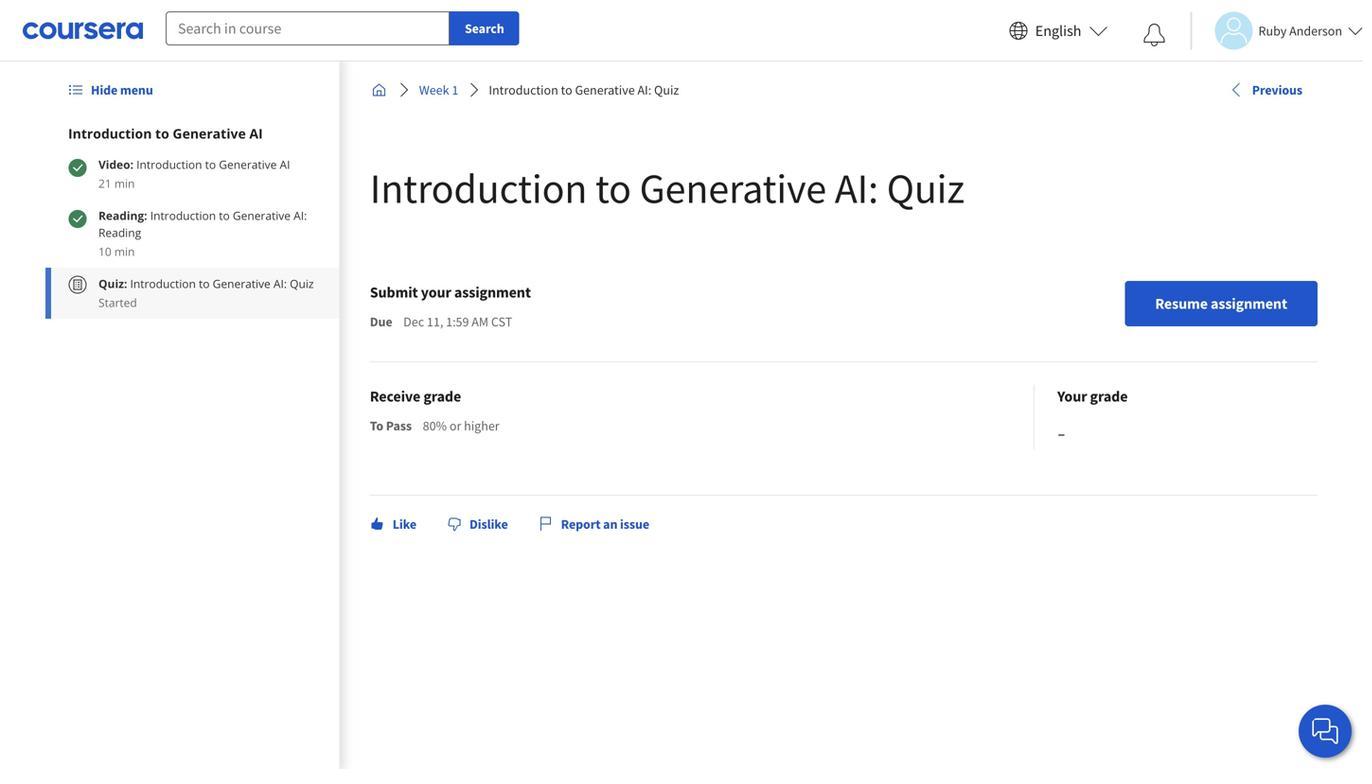 Task type: vqa. For each thing, say whether or not it's contained in the screenshot.
10 min
yes



Task type: locate. For each thing, give the bounding box(es) containing it.
an
[[603, 516, 618, 533]]

0 vertical spatial quiz
[[654, 81, 679, 98]]

generative inside introduction to generative ai dropdown button
[[173, 125, 246, 143]]

quiz
[[654, 81, 679, 98], [887, 162, 965, 214], [290, 276, 314, 292]]

1 horizontal spatial assignment
[[1211, 295, 1288, 313]]

receive grade
[[370, 387, 461, 406]]

menu
[[120, 81, 153, 98]]

1 grade from the left
[[424, 387, 461, 406]]

1 min from the top
[[114, 176, 135, 191]]

hide menu
[[91, 81, 153, 98]]

to
[[561, 81, 573, 98], [155, 125, 169, 143], [205, 157, 216, 172], [596, 162, 632, 214], [219, 208, 230, 223], [199, 276, 210, 292]]

grade up 80%
[[424, 387, 461, 406]]

your
[[1058, 387, 1088, 406]]

2 horizontal spatial quiz
[[887, 162, 965, 214]]

am
[[472, 313, 489, 330]]

ai inside introduction to generative ai dropdown button
[[249, 125, 263, 143]]

to pass
[[370, 418, 412, 435]]

min
[[114, 176, 135, 191], [114, 244, 135, 259]]

introduction
[[489, 81, 558, 98], [68, 125, 152, 143], [136, 157, 202, 172], [370, 162, 587, 214], [150, 208, 216, 223], [130, 276, 196, 292]]

reading:
[[98, 208, 150, 223]]

-
[[1058, 416, 1066, 449]]

generative
[[575, 81, 635, 98], [173, 125, 246, 143], [219, 157, 277, 172], [640, 162, 827, 214], [233, 208, 291, 223], [213, 276, 271, 292]]

0 vertical spatial ai
[[249, 125, 263, 143]]

video:
[[98, 157, 134, 172]]

report an issue
[[561, 516, 650, 533]]

introduction to generative ai: quiz
[[489, 81, 679, 98], [370, 162, 965, 214]]

0 vertical spatial min
[[114, 176, 135, 191]]

11,
[[427, 313, 443, 330]]

1 vertical spatial quiz
[[887, 162, 965, 214]]

receive
[[370, 387, 421, 406]]

submit
[[370, 283, 418, 302]]

issue
[[620, 516, 650, 533]]

completed image
[[68, 210, 87, 228]]

quiz inside quiz: introduction to generative ai: quiz started
[[290, 276, 314, 292]]

1 horizontal spatial ai
[[280, 157, 290, 172]]

show notifications image
[[1143, 24, 1166, 46]]

week 1
[[419, 81, 459, 98]]

to inside quiz: introduction to generative ai: quiz started
[[199, 276, 210, 292]]

resume assignment button
[[1125, 281, 1318, 327]]

1 horizontal spatial grade
[[1090, 387, 1128, 406]]

ai inside video: introduction to generative ai 21 min
[[280, 157, 290, 172]]

due
[[370, 313, 393, 330]]

1 vertical spatial min
[[114, 244, 135, 259]]

quiz inside introduction to generative ai: quiz link
[[654, 81, 679, 98]]

80%
[[423, 418, 447, 435]]

previous
[[1253, 81, 1303, 98]]

1 horizontal spatial quiz
[[654, 81, 679, 98]]

ruby anderson button
[[1191, 12, 1364, 50]]

higher
[[464, 418, 500, 435]]

0 horizontal spatial grade
[[424, 387, 461, 406]]

generative inside quiz: introduction to generative ai: quiz started
[[213, 276, 271, 292]]

like
[[393, 516, 417, 533]]

assignment up cst
[[454, 283, 531, 302]]

2 grade from the left
[[1090, 387, 1128, 406]]

min down reading on the left
[[114, 244, 135, 259]]

english
[[1036, 21, 1082, 40]]

min inside video: introduction to generative ai 21 min
[[114, 176, 135, 191]]

cst
[[491, 313, 513, 330]]

1:59
[[446, 313, 469, 330]]

assignment right "resume"
[[1211, 295, 1288, 313]]

dislike
[[470, 516, 508, 533]]

like button
[[362, 508, 424, 542]]

search button
[[450, 11, 520, 45]]

reading
[[98, 225, 141, 241]]

ai
[[249, 125, 263, 143], [280, 157, 290, 172]]

grade right your on the bottom right of page
[[1090, 387, 1128, 406]]

0 horizontal spatial quiz
[[290, 276, 314, 292]]

Search in course text field
[[166, 11, 450, 45]]

1 vertical spatial ai
[[280, 157, 290, 172]]

completed image
[[68, 158, 87, 177]]

ai: inside quiz: introduction to generative ai: quiz started
[[274, 276, 287, 292]]

0 horizontal spatial assignment
[[454, 283, 531, 302]]

assignment
[[454, 283, 531, 302], [1211, 295, 1288, 313]]

dislike button
[[439, 508, 516, 542]]

1 vertical spatial introduction to generative ai: quiz
[[370, 162, 965, 214]]

min right 21
[[114, 176, 135, 191]]

introduction to generative ai
[[68, 125, 263, 143]]

grade
[[424, 387, 461, 406], [1090, 387, 1128, 406]]

assignment inside button
[[1211, 295, 1288, 313]]

ai:
[[638, 81, 652, 98], [835, 162, 879, 214], [294, 208, 307, 223], [274, 276, 287, 292]]

previous button
[[1222, 73, 1311, 107]]

quiz:
[[98, 276, 127, 292]]

2 min from the top
[[114, 244, 135, 259]]

2 vertical spatial quiz
[[290, 276, 314, 292]]

pass
[[386, 418, 412, 435]]

anderson
[[1290, 22, 1343, 39]]

to inside dropdown button
[[155, 125, 169, 143]]

your grade
[[1058, 387, 1128, 406]]

0 horizontal spatial ai
[[249, 125, 263, 143]]

week 1 link
[[412, 73, 466, 107]]



Task type: describe. For each thing, give the bounding box(es) containing it.
introduction inside introduction to generative ai: quiz link
[[489, 81, 558, 98]]

to inside video: introduction to generative ai 21 min
[[205, 157, 216, 172]]

generative inside video: introduction to generative ai 21 min
[[219, 157, 277, 172]]

quiz: introduction to generative ai: quiz started
[[98, 276, 314, 311]]

21
[[98, 176, 111, 191]]

0 vertical spatial introduction to generative ai: quiz
[[489, 81, 679, 98]]

video: introduction to generative ai 21 min
[[98, 157, 290, 191]]

report an issue button
[[531, 508, 657, 542]]

or
[[450, 418, 461, 435]]

ruby anderson
[[1259, 22, 1343, 39]]

hide menu button
[[61, 73, 161, 107]]

to inside introduction to generative ai: reading
[[219, 208, 230, 223]]

ruby
[[1259, 22, 1287, 39]]

introduction inside video: introduction to generative ai 21 min
[[136, 157, 202, 172]]

ai: inside introduction to generative ai: reading
[[294, 208, 307, 223]]

resume assignment
[[1156, 295, 1288, 313]]

10 min
[[98, 244, 135, 259]]

hide
[[91, 81, 118, 98]]

grade for your grade
[[1090, 387, 1128, 406]]

chat with us image
[[1311, 717, 1341, 747]]

your
[[421, 283, 451, 302]]

resume
[[1156, 295, 1208, 313]]

search
[[465, 20, 504, 37]]

week
[[419, 81, 449, 98]]

to
[[370, 418, 384, 435]]

report
[[561, 516, 601, 533]]

dec 11, 1:59 am cst
[[404, 313, 513, 330]]

introduction inside quiz: introduction to generative ai: quiz started
[[130, 276, 196, 292]]

generative inside introduction to generative ai: quiz link
[[575, 81, 635, 98]]

80% or higher
[[423, 418, 500, 435]]

introduction inside introduction to generative ai dropdown button
[[68, 125, 152, 143]]

coursera image
[[23, 15, 143, 46]]

introduction inside introduction to generative ai: reading
[[150, 208, 216, 223]]

generative inside introduction to generative ai: reading
[[233, 208, 291, 223]]

submit your assignment
[[370, 283, 531, 302]]

introduction to generative ai: reading
[[98, 208, 307, 241]]

1
[[452, 81, 459, 98]]

introduction to generative ai button
[[68, 124, 317, 143]]

dec
[[404, 313, 424, 330]]

english button
[[1002, 0, 1116, 62]]

introduction to generative ai: quiz link
[[481, 73, 687, 107]]

started
[[98, 295, 137, 311]]

grade for receive grade
[[424, 387, 461, 406]]

10
[[98, 244, 111, 259]]

home image
[[372, 82, 387, 98]]



